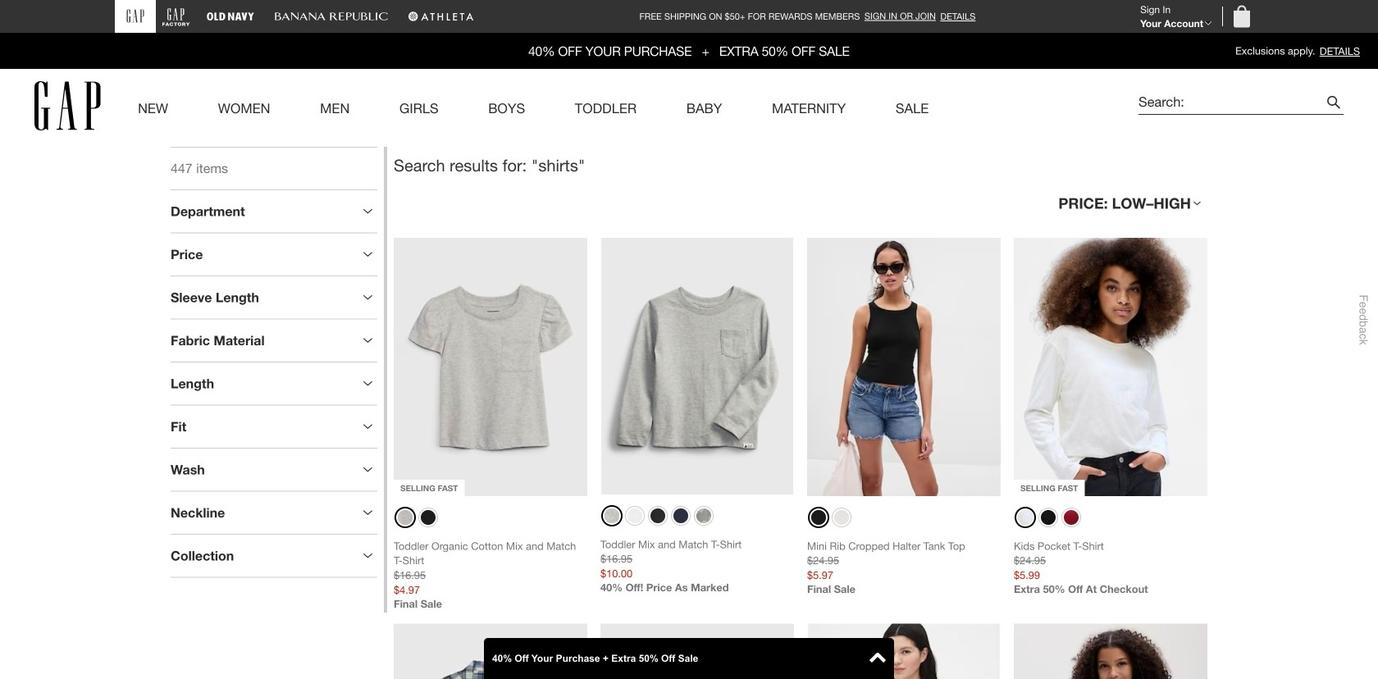 Task type: vqa. For each thing, say whether or not it's contained in the screenshot.
OPEN MY ACCOUNT MENU image
yes



Task type: locate. For each thing, give the bounding box(es) containing it.
athleta image
[[408, 7, 474, 26]]

1 was $24.95 text field from the left
[[807, 555, 840, 567]]

0 horizontal spatial was $24.95 text field
[[807, 555, 840, 567]]

40% off your purchase image
[[0, 33, 1379, 69]]

1 horizontal spatial was $24.95 text field
[[1014, 555, 1046, 567]]

kids pocket t-shirt image
[[1014, 238, 1208, 496]]

447 items in the product grid element
[[171, 161, 228, 176]]

old navy image
[[207, 7, 254, 26]]

Now $10.00 text field
[[601, 567, 794, 581]]

None search field
[[1123, 82, 1344, 130]]

mini rib cropped halter tank top image
[[807, 238, 1001, 496]]

kids henley pocket t-shirt image
[[601, 624, 794, 679]]

kids rib button shirt image
[[1014, 624, 1208, 679]]

2 was $24.95 text field from the left
[[1014, 555, 1046, 567]]

banana republic image
[[274, 7, 388, 26]]

Now $5.99 text field
[[1014, 568, 1208, 583]]

gap image
[[127, 10, 144, 23]]

Was $24.95 text field
[[807, 555, 840, 567], [1014, 555, 1046, 567]]



Task type: describe. For each thing, give the bounding box(es) containing it.
open my account menu image
[[1205, 21, 1213, 26]]

Was $16.95 text field
[[394, 570, 426, 581]]

toddler mix and match t-shirt image
[[601, 238, 794, 495]]

gap logo image
[[34, 81, 101, 130]]

Now $5.97 text field
[[807, 568, 1001, 583]]

kids flannel shirt image
[[394, 624, 588, 679]]

toddler organic cotton mix and match t-shirt image
[[394, 238, 588, 496]]

Now $4.97 text field
[[394, 583, 588, 598]]

maternity pure body tank top image
[[807, 624, 1001, 679]]

gap factory image
[[162, 6, 190, 27]]

search search field
[[1139, 90, 1323, 114]]

was $24.95 text field for now $5.97 text field
[[807, 555, 840, 567]]

was $24.95 text field for now $5.99 text box
[[1014, 555, 1046, 567]]

Was $16.95 text field
[[601, 553, 633, 565]]



